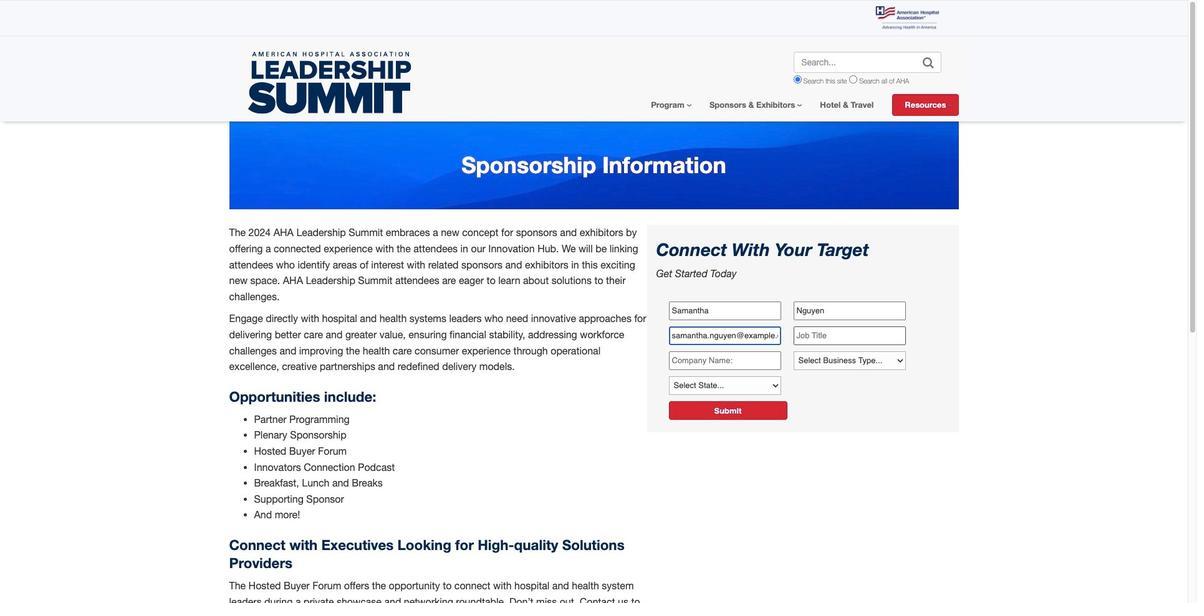 Task type: describe. For each thing, give the bounding box(es) containing it.
american hospital association.  advancing health in america image
[[875, 6, 940, 31]]

Search... text field
[[794, 52, 942, 73]]

leadershipsummit site header logo image
[[248, 52, 411, 114]]



Task type: locate. For each thing, give the bounding box(es) containing it.
Email Address email field
[[669, 327, 781, 345]]

None radio
[[794, 75, 802, 84]]

Company Name: text field
[[669, 351, 781, 370]]

Last Name text field
[[794, 302, 906, 320]]

Job Title text field
[[794, 327, 906, 345]]

First Name text field
[[669, 302, 781, 320]]

None radio
[[850, 75, 858, 84]]

banner
[[0, 0, 1188, 122]]

None submit
[[915, 52, 942, 74]]



